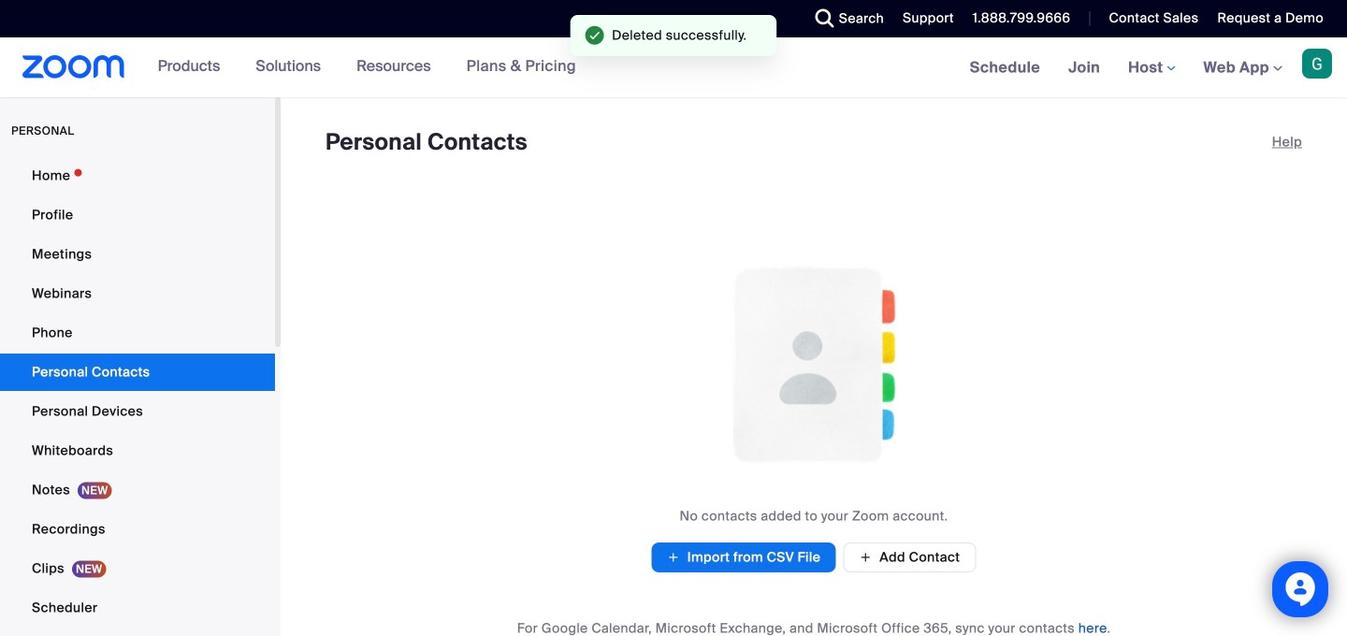 Task type: vqa. For each thing, say whether or not it's contained in the screenshot.
BANNER
yes



Task type: locate. For each thing, give the bounding box(es) containing it.
add image
[[667, 548, 680, 567]]

banner
[[0, 37, 1347, 99]]

profile picture image
[[1302, 49, 1332, 79]]



Task type: describe. For each thing, give the bounding box(es) containing it.
meetings navigation
[[956, 37, 1347, 99]]

zoom logo image
[[22, 55, 125, 79]]

add image
[[859, 549, 872, 566]]

success image
[[585, 26, 605, 45]]

personal menu menu
[[0, 157, 275, 636]]

product information navigation
[[144, 37, 590, 97]]



